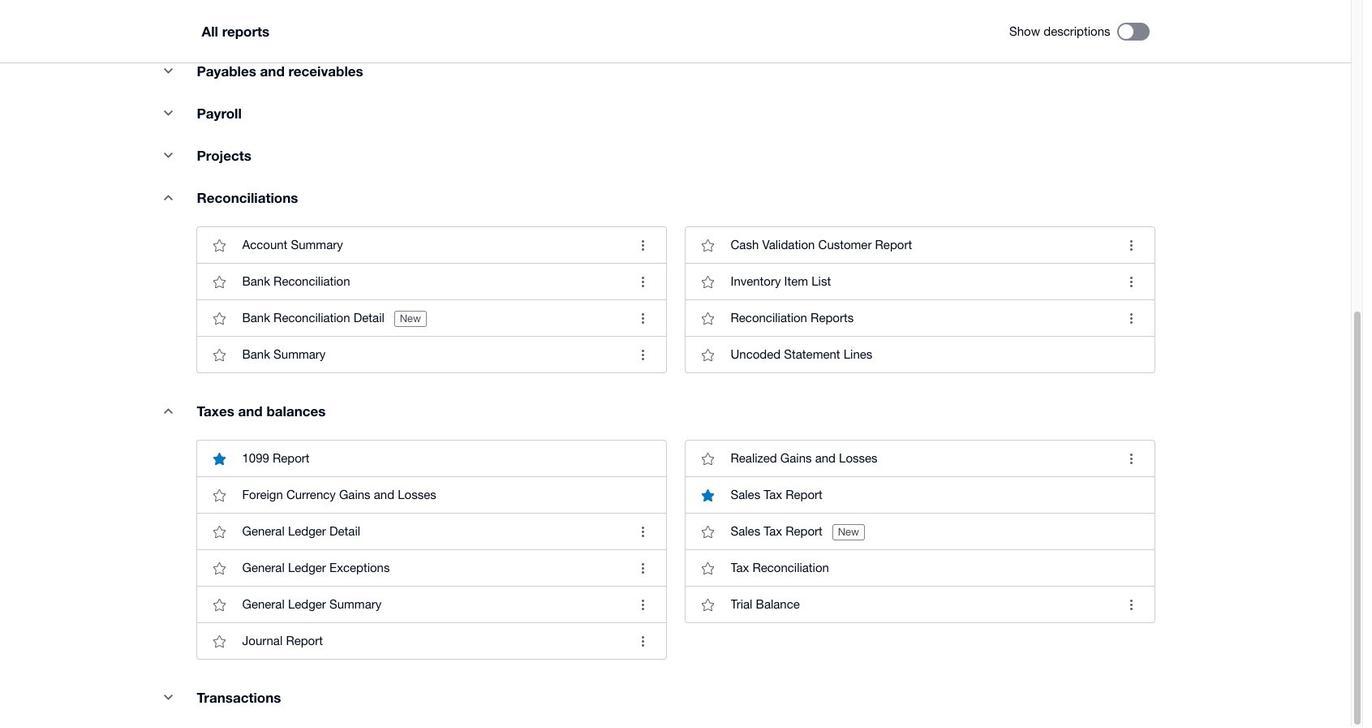 Task type: vqa. For each thing, say whether or not it's contained in the screenshot.
first Favorite image from the bottom
yes



Task type: locate. For each thing, give the bounding box(es) containing it.
more options image
[[1115, 229, 1148, 261], [1115, 266, 1148, 298], [1115, 302, 1148, 334], [1115, 442, 1148, 475], [1115, 588, 1148, 621]]

5 favorite image from the top
[[203, 625, 236, 657]]

4 more options image from the top
[[1115, 442, 1148, 475]]

2 favorite image from the top
[[203, 266, 236, 298]]

collapse report group image
[[152, 55, 185, 87], [152, 97, 185, 129], [152, 139, 185, 171]]

expand report group image
[[152, 395, 185, 427]]

favorite image
[[203, 229, 236, 261], [203, 266, 236, 298], [203, 302, 236, 334], [203, 339, 236, 371], [203, 625, 236, 657]]

1 vertical spatial collapse report group image
[[152, 97, 185, 129]]

2 collapse report group image from the top
[[152, 97, 185, 129]]

2 favorite image from the top
[[203, 515, 236, 548]]

2 vertical spatial collapse report group image
[[152, 139, 185, 171]]

favorite image
[[203, 479, 236, 511], [203, 515, 236, 548], [203, 552, 236, 584], [203, 588, 236, 621]]

3 more options image from the top
[[1115, 302, 1148, 334]]

0 vertical spatial collapse report group image
[[152, 55, 185, 87]]

5 more options image from the top
[[1115, 588, 1148, 621]]

4 favorite image from the top
[[203, 588, 236, 621]]

expand report group image
[[152, 181, 185, 214]]



Task type: describe. For each thing, give the bounding box(es) containing it.
2 more options image from the top
[[1115, 266, 1148, 298]]

remove favorite image
[[203, 442, 236, 475]]

1 more options image from the top
[[1115, 229, 1148, 261]]

4 favorite image from the top
[[203, 339, 236, 371]]

3 collapse report group image from the top
[[152, 139, 185, 171]]

3 favorite image from the top
[[203, 302, 236, 334]]

1 favorite image from the top
[[203, 479, 236, 511]]

1 collapse report group image from the top
[[152, 55, 185, 87]]

collapse report group image
[[152, 681, 185, 713]]

3 favorite image from the top
[[203, 552, 236, 584]]

1 favorite image from the top
[[203, 229, 236, 261]]



